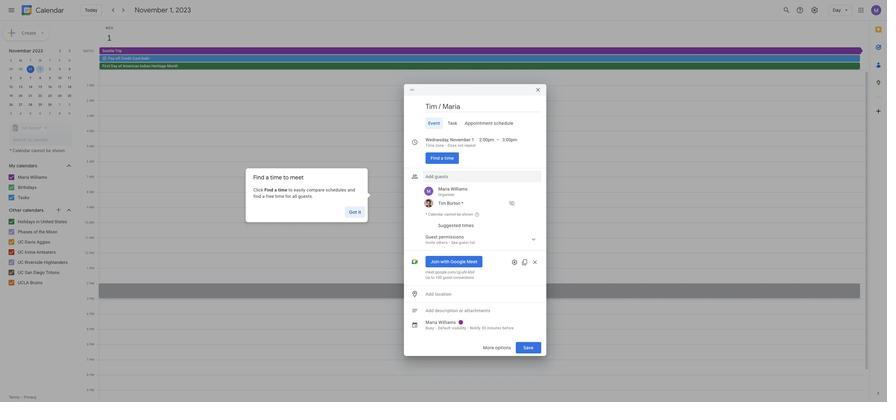 Task type: describe. For each thing, give the bounding box(es) containing it.
organizer
[[438, 192, 455, 197]]

2 cell from the top
[[99, 70, 864, 402]]

row group containing 29
[[6, 65, 74, 118]]

google
[[450, 259, 466, 265]]

am for 5 am
[[89, 145, 94, 148]]

free
[[266, 194, 274, 199]]

credit
[[121, 56, 131, 61]]

pay off credit card debt button
[[99, 55, 860, 62]]

states
[[55, 219, 67, 224]]

terms link
[[9, 395, 20, 400]]

privacy
[[24, 395, 36, 400]]

november for november 1, 2023
[[135, 6, 168, 15]]

5 down october 29 element
[[10, 76, 12, 80]]

uc san diego tritons
[[18, 270, 59, 275]]

* inside * calendar cannot be shown search box
[[10, 148, 11, 153]]

1,
[[170, 6, 174, 15]]

uc riverside highlanders
[[18, 260, 68, 265]]

3 down "f"
[[59, 67, 61, 71]]

holidays
[[18, 219, 35, 224]]

30 for "october 30" element on the left top of the page
[[19, 67, 22, 71]]

am for 6 am
[[89, 160, 94, 163]]

december 6 element
[[36, 110, 44, 118]]

2 for 2 am
[[87, 99, 88, 102]]

4 pm
[[87, 312, 94, 316]]

riverside
[[25, 260, 43, 265]]

1 vertical spatial cannot
[[444, 212, 456, 217]]

3 for 3 am
[[87, 114, 88, 118]]

day
[[111, 64, 117, 68]]

seattle trip button
[[99, 47, 864, 54]]

holidays in united states
[[18, 219, 67, 224]]

1 s from the left
[[10, 59, 12, 62]]

pm for 2 pm
[[89, 282, 94, 285]]

9 for december 9 element
[[69, 112, 70, 115]]

to inside heading
[[283, 174, 289, 181]]

a inside to easily compare schedules and find a free time for all guests.
[[262, 194, 265, 199]]

17
[[58, 85, 62, 89]]

find a time button
[[426, 152, 459, 164]]

birthdays
[[18, 185, 36, 190]]

8 down 1 cell on the top left of the page
[[39, 76, 41, 80]]

1 vertical spatial 2023
[[32, 48, 43, 54]]

cell containing seattle trip
[[99, 47, 864, 70]]

find a time to meet heading
[[253, 174, 370, 198]]

december 1 element
[[56, 101, 64, 109]]

w
[[39, 59, 42, 62]]

9 pm
[[87, 389, 94, 392]]

schedule
[[494, 120, 513, 126]]

uc davis aggies
[[18, 240, 50, 245]]

3 pm
[[87, 297, 94, 301]]

november 2023
[[9, 48, 43, 54]]

guest
[[443, 275, 452, 280]]

click find a time
[[253, 187, 287, 192]]

7 for 7 pm
[[87, 358, 89, 362]]

calendars for my calendars
[[16, 163, 37, 169]]

23
[[48, 94, 52, 98]]

Add title text field
[[426, 102, 541, 111]]

9 up 16
[[49, 76, 51, 80]]

december 4 element
[[17, 110, 24, 118]]

aggies
[[37, 240, 50, 245]]

diego
[[33, 270, 45, 275]]

6 for 6 am
[[87, 160, 88, 163]]

indian
[[140, 64, 151, 68]]

4 for 4 pm
[[87, 312, 89, 316]]

guests invited to this event. tree
[[423, 185, 541, 208]]

29 for october 29 element
[[9, 67, 13, 71]]

2 am
[[87, 99, 94, 102]]

tim burton tree item
[[423, 198, 541, 208]]

1 horizontal spatial *
[[426, 212, 427, 217]]

12 pm
[[85, 251, 94, 255]]

5 for 5 pm
[[87, 328, 89, 331]]

find a time
[[431, 155, 454, 161]]

pm for 7 pm
[[89, 358, 94, 362]]

29 element
[[36, 101, 44, 109]]

ucla
[[18, 280, 29, 285]]

6 pm
[[87, 343, 94, 346]]

heritage
[[151, 64, 166, 68]]

18 element
[[66, 83, 73, 91]]

meet.google.com/zjj-ufir-kbd up to 100 guest connections
[[426, 270, 474, 280]]

7 down october 31, today element
[[30, 76, 31, 80]]

21
[[29, 94, 32, 98]]

off
[[115, 56, 120, 61]]

16 element
[[46, 83, 54, 91]]

join
[[431, 259, 439, 265]]

find
[[253, 194, 261, 199]]

meet
[[467, 259, 477, 265]]

other calendars list
[[1, 217, 79, 288]]

appointment schedule
[[465, 120, 513, 126]]

am for 9 am
[[89, 206, 94, 209]]

calendar inside "element"
[[36, 6, 64, 15]]

100
[[435, 275, 442, 280]]

row containing 5
[[6, 74, 74, 83]]

25 element
[[66, 92, 73, 100]]

1 horizontal spatial be
[[457, 212, 461, 217]]

am for 4 am
[[89, 129, 94, 133]]

am for 8 am
[[89, 190, 94, 194]]

30 element
[[46, 101, 54, 109]]

find for find a time to meet
[[253, 174, 264, 181]]

all
[[292, 194, 297, 199]]

row containing 3
[[6, 109, 74, 118]]

phases
[[18, 229, 32, 235]]

the
[[39, 229, 45, 235]]

6 for december 6 element
[[39, 112, 41, 115]]

to inside meet.google.com/zjj-ufir-kbd up to 100 guest connections
[[431, 275, 435, 280]]

4 for 4 am
[[87, 129, 88, 133]]

time inside heading
[[270, 174, 282, 181]]

4 up "11" element
[[69, 67, 70, 71]]

first day of american indian heritage month button
[[99, 63, 860, 70]]

grid containing seattle trip
[[81, 21, 869, 402]]

row containing seattle trip
[[97, 47, 869, 70]]

bruins
[[30, 280, 43, 285]]

of inside first day of american indian heritage month button
[[118, 64, 122, 68]]

anteaters
[[37, 250, 56, 255]]

2 for 2 pm
[[87, 282, 89, 285]]

my
[[9, 163, 15, 169]]

in
[[36, 219, 40, 224]]

pm for 8 pm
[[89, 373, 94, 377]]

event
[[428, 120, 440, 126]]

1 pm
[[87, 267, 94, 270]]

10 element
[[56, 74, 64, 82]]

5 for december 5 element
[[30, 112, 31, 115]]

my calendars
[[9, 163, 37, 169]]

7 pm
[[87, 358, 94, 362]]

16
[[48, 85, 52, 89]]

of inside other calendars list
[[34, 229, 38, 235]]

to inside to easily compare schedules and find a free time for all guests.
[[288, 187, 293, 192]]

5 for 5 am
[[87, 145, 88, 148]]

10 am
[[85, 221, 94, 224]]

10 for 10
[[58, 76, 62, 80]]

a inside find a time button
[[441, 155, 443, 161]]

other calendars button
[[1, 205, 79, 216]]

row containing 26
[[6, 100, 74, 109]]

pay off credit card debt
[[108, 56, 149, 61]]

appointment schedule button
[[462, 117, 516, 129]]

ufir-
[[462, 270, 468, 274]]

my calendars button
[[1, 161, 79, 171]]

task
[[448, 120, 457, 126]]

3 for 3 pm
[[87, 297, 89, 301]]

compare
[[307, 187, 325, 192]]

american
[[123, 64, 139, 68]]

time inside to easily compare schedules and find a free time for all guests.
[[275, 194, 284, 199]]

* Calendar cannot be shown search field
[[0, 120, 79, 153]]

gmt-
[[83, 49, 91, 53]]

19
[[9, 94, 13, 98]]

am for 10 am
[[89, 221, 94, 224]]

row containing s
[[6, 56, 74, 65]]

maria williams
[[18, 175, 47, 180]]

uc irvine anteaters
[[18, 250, 56, 255]]

14 element
[[27, 83, 34, 91]]

4 am
[[87, 129, 94, 133]]

card
[[132, 56, 140, 61]]

21 element
[[27, 92, 34, 100]]

first
[[102, 64, 110, 68]]

uc for uc davis aggies
[[18, 240, 24, 245]]

december 7 element
[[46, 110, 54, 118]]

a inside the find a time to meet heading
[[266, 174, 269, 181]]



Task type: locate. For each thing, give the bounding box(es) containing it.
8 for 8 am
[[87, 190, 88, 194]]

10 for 10 am
[[85, 221, 88, 224]]

5 down the 28 element
[[30, 112, 31, 115]]

calendars inside my calendars dropdown button
[[16, 163, 37, 169]]

f
[[59, 59, 61, 62]]

7 am
[[87, 175, 94, 179]]

pm up 2 pm
[[89, 267, 94, 270]]

10 inside grid
[[85, 221, 88, 224]]

0 horizontal spatial williams
[[30, 175, 47, 180]]

am up 8 am
[[89, 175, 94, 179]]

20 element
[[17, 92, 24, 100]]

8 pm from the top
[[89, 358, 94, 362]]

1 horizontal spatial s
[[69, 59, 70, 62]]

2 vertical spatial to
[[431, 275, 435, 280]]

1 horizontal spatial * calendar cannot be shown
[[426, 212, 473, 217]]

united
[[41, 219, 53, 224]]

9 for 9 am
[[87, 206, 88, 209]]

uc for uc san diego tritons
[[18, 270, 24, 275]]

30 for "30" element
[[48, 103, 52, 106]]

of
[[118, 64, 122, 68], [34, 229, 38, 235]]

8 down december 1 element
[[59, 112, 61, 115]]

highlanders
[[44, 260, 68, 265]]

3 uc from the top
[[18, 260, 24, 265]]

grid
[[81, 21, 869, 402]]

november for november 2023
[[9, 48, 31, 54]]

4 down 27 'element'
[[20, 112, 22, 115]]

am down 7 am
[[89, 190, 94, 194]]

7 down 6 pm in the left of the page
[[87, 358, 89, 362]]

november
[[135, 6, 168, 15], [9, 48, 31, 54]]

of left the
[[34, 229, 38, 235]]

tritons
[[46, 270, 59, 275]]

privacy link
[[24, 395, 36, 400]]

0 horizontal spatial 29
[[9, 67, 13, 71]]

row
[[97, 47, 869, 70], [6, 56, 74, 65], [6, 65, 74, 74], [97, 70, 864, 402], [6, 74, 74, 83], [6, 83, 74, 92], [6, 92, 74, 100], [6, 100, 74, 109], [6, 109, 74, 118]]

1 vertical spatial to
[[288, 187, 293, 192]]

5 am from the top
[[89, 145, 94, 148]]

pm up 5 pm
[[89, 312, 94, 316]]

am for 1 am
[[89, 84, 94, 87]]

event button
[[426, 117, 443, 129]]

2 t from the left
[[49, 59, 51, 62]]

0 horizontal spatial cannot
[[31, 148, 45, 153]]

1 vertical spatial maria
[[438, 186, 450, 192]]

0 vertical spatial shown
[[52, 148, 65, 153]]

17 element
[[56, 83, 64, 91]]

0 horizontal spatial 11
[[68, 76, 71, 80]]

10 up '11 am'
[[85, 221, 88, 224]]

0 vertical spatial 11
[[68, 76, 71, 80]]

6 pm from the top
[[89, 328, 94, 331]]

maria williams, organizer tree item
[[423, 185, 541, 198]]

1 vertical spatial be
[[457, 212, 461, 217]]

cannot inside search box
[[31, 148, 45, 153]]

october 30 element
[[17, 65, 24, 73]]

1 horizontal spatial november
[[135, 6, 168, 15]]

6
[[20, 76, 22, 80], [39, 112, 41, 115], [87, 160, 88, 163], [87, 343, 89, 346]]

uc left irvine
[[18, 250, 24, 255]]

pm up 4 pm
[[89, 297, 94, 301]]

0 vertical spatial williams
[[30, 175, 47, 180]]

pm for 9 pm
[[89, 389, 94, 392]]

shown up my calendars dropdown button
[[52, 148, 65, 153]]

1 horizontal spatial find
[[264, 187, 273, 192]]

1 horizontal spatial cannot
[[444, 212, 456, 217]]

15 element
[[36, 83, 44, 91]]

0 horizontal spatial be
[[46, 148, 51, 153]]

2 down 25 element
[[69, 103, 70, 106]]

1 for december 1 element
[[59, 103, 61, 106]]

uc left san
[[18, 270, 24, 275]]

to
[[283, 174, 289, 181], [288, 187, 293, 192], [431, 275, 435, 280]]

november up 'm'
[[9, 48, 31, 54]]

calendars up in
[[23, 208, 44, 213]]

pm for 4 pm
[[89, 312, 94, 316]]

7 for december 7 element
[[49, 112, 51, 115]]

30 down 23 element at the left of page
[[48, 103, 52, 106]]

shown inside search box
[[52, 148, 65, 153]]

9 pm from the top
[[89, 373, 94, 377]]

7 am from the top
[[89, 175, 94, 179]]

1 up 2 am
[[87, 84, 88, 87]]

2 vertical spatial *
[[426, 212, 427, 217]]

tab list containing event
[[409, 117, 541, 129]]

find inside button
[[431, 155, 440, 161]]

31 cell
[[26, 65, 35, 74]]

november 1, 2023
[[135, 6, 191, 15]]

29 left "october 30" element on the left top of the page
[[9, 67, 13, 71]]

4 up 5 pm
[[87, 312, 89, 316]]

0 vertical spatial cannot
[[31, 148, 45, 153]]

2 horizontal spatial *
[[461, 201, 463, 206]]

10 up 17
[[58, 76, 62, 80]]

am down 1 am
[[89, 99, 94, 102]]

maria for maria williams organizer
[[438, 186, 450, 192]]

1 down the 12 pm
[[87, 267, 89, 270]]

s up october 29 element
[[10, 59, 12, 62]]

uc for uc riverside highlanders
[[18, 260, 24, 265]]

time inside button
[[444, 155, 454, 161]]

2 vertical spatial find
[[264, 187, 273, 192]]

0 vertical spatial of
[[118, 64, 122, 68]]

be up my calendars dropdown button
[[46, 148, 51, 153]]

14
[[29, 85, 32, 89]]

december 9 element
[[66, 110, 73, 118]]

t left "f"
[[49, 59, 51, 62]]

pm for 12 pm
[[89, 251, 94, 255]]

to right up
[[431, 275, 435, 280]]

trip
[[115, 49, 122, 53]]

am down 8 am
[[89, 206, 94, 209]]

0 horizontal spatial t
[[29, 59, 31, 62]]

2 inside december 2 element
[[69, 103, 70, 106]]

meet.google.com/zjj-
[[426, 270, 462, 274]]

tab list
[[870, 21, 887, 385], [409, 117, 541, 129]]

cell
[[99, 47, 864, 70], [99, 70, 864, 402]]

8 pm
[[87, 373, 94, 377]]

0 vertical spatial 30
[[19, 67, 22, 71]]

3 for december 3 element
[[10, 112, 12, 115]]

12 for 12 pm
[[85, 251, 89, 255]]

10 am from the top
[[89, 221, 94, 224]]

0 vertical spatial * calendar cannot be shown
[[10, 148, 65, 153]]

5 down 4 am
[[87, 145, 88, 148]]

8 down 7 pm on the left of page
[[87, 373, 89, 377]]

burton
[[447, 201, 460, 206]]

2 right 1 cell on the top left of the page
[[49, 67, 51, 71]]

1 horizontal spatial maria
[[438, 186, 450, 192]]

9 am
[[87, 206, 94, 209]]

11 element
[[66, 74, 73, 82]]

0 horizontal spatial 12
[[9, 85, 13, 89]]

tim
[[438, 201, 446, 206]]

9 down 8 pm
[[87, 389, 89, 392]]

1 down 24 element
[[59, 103, 61, 106]]

main drawer image
[[8, 6, 15, 14]]

october 31, today element
[[27, 65, 34, 73]]

26 element
[[7, 101, 15, 109]]

1 down w
[[39, 67, 41, 71]]

1 horizontal spatial 10
[[85, 221, 88, 224]]

seattle trip
[[102, 49, 122, 53]]

1 for 1 pm
[[87, 267, 89, 270]]

1 vertical spatial shown
[[462, 212, 473, 217]]

tim burton *
[[438, 201, 463, 206]]

29 down '22' element
[[38, 103, 42, 106]]

first day of american indian heritage month
[[102, 64, 178, 68]]

29 for 29 element
[[38, 103, 42, 106]]

12 element
[[7, 83, 15, 91]]

calendar inside search box
[[13, 148, 30, 153]]

1 vertical spatial 30
[[48, 103, 52, 106]]

cannot up my calendars dropdown button
[[31, 148, 45, 153]]

22 element
[[36, 92, 44, 100]]

8 down 7 am
[[87, 190, 88, 194]]

1 vertical spatial 29
[[38, 103, 42, 106]]

0 horizontal spatial maria
[[18, 175, 29, 180]]

23 element
[[46, 92, 54, 100]]

13 element
[[17, 83, 24, 91]]

today
[[85, 7, 97, 13]]

moon
[[46, 229, 57, 235]]

1 t from the left
[[29, 59, 31, 62]]

0 horizontal spatial tab list
[[409, 117, 541, 129]]

terms – privacy
[[9, 395, 36, 400]]

1 horizontal spatial 11
[[85, 236, 88, 240]]

am up 2 am
[[89, 84, 94, 87]]

12 inside row group
[[9, 85, 13, 89]]

2 for december 2 element
[[69, 103, 70, 106]]

williams inside maria williams organizer
[[451, 186, 468, 192]]

calendars for other calendars
[[23, 208, 44, 213]]

11 down 10 am
[[85, 236, 88, 240]]

am down 9 am
[[89, 221, 94, 224]]

9 for 9 pm
[[87, 389, 89, 392]]

7 for 7 am
[[87, 175, 88, 179]]

4
[[69, 67, 70, 71], [20, 112, 22, 115], [87, 129, 88, 133], [87, 312, 89, 316]]

am down 3 am
[[89, 129, 94, 133]]

6 up 7 pm on the left of page
[[87, 343, 89, 346]]

1 vertical spatial 11
[[85, 236, 88, 240]]

find a time to meet
[[253, 174, 304, 181]]

3 up 4 pm
[[87, 297, 89, 301]]

0 horizontal spatial * calendar cannot be shown
[[10, 148, 65, 153]]

2 down 1 am
[[87, 99, 88, 102]]

1 vertical spatial find
[[253, 174, 264, 181]]

* calendar cannot be shown up my calendars dropdown button
[[10, 148, 65, 153]]

pm for 6 pm
[[89, 343, 94, 346]]

calendar element
[[20, 4, 64, 18]]

other calendars
[[9, 208, 44, 213]]

* calendar cannot be shown down the tim burton *
[[426, 212, 473, 217]]

s right "f"
[[69, 59, 70, 62]]

20
[[19, 94, 22, 98]]

1 horizontal spatial t
[[49, 59, 51, 62]]

11 up 18
[[68, 76, 71, 80]]

0 vertical spatial find
[[431, 155, 440, 161]]

maria up organizer on the top of the page
[[438, 186, 450, 192]]

10
[[58, 76, 62, 80], [85, 221, 88, 224]]

meet
[[290, 174, 304, 181]]

calendars up the maria williams
[[16, 163, 37, 169]]

other
[[9, 208, 22, 213]]

0 horizontal spatial of
[[34, 229, 38, 235]]

27 element
[[17, 101, 24, 109]]

pm down 8 pm
[[89, 389, 94, 392]]

7 up 8 am
[[87, 175, 88, 179]]

3 down 2 am
[[87, 114, 88, 118]]

12 up 19
[[9, 85, 13, 89]]

9 am from the top
[[89, 206, 94, 209]]

1 vertical spatial 12
[[85, 251, 89, 255]]

6 for 6 pm
[[87, 343, 89, 346]]

and
[[348, 187, 355, 192]]

2 horizontal spatial calendar
[[428, 212, 443, 217]]

0 horizontal spatial s
[[10, 59, 12, 62]]

williams inside my calendars list
[[30, 175, 47, 180]]

1 inside cell
[[39, 67, 41, 71]]

0 horizontal spatial november
[[9, 48, 31, 54]]

2 vertical spatial calendar
[[428, 212, 443, 217]]

24 element
[[56, 92, 64, 100]]

1 horizontal spatial of
[[118, 64, 122, 68]]

26
[[9, 103, 13, 106]]

2 am from the top
[[89, 99, 94, 102]]

pm
[[89, 251, 94, 255], [89, 267, 94, 270], [89, 282, 94, 285], [89, 297, 94, 301], [89, 312, 94, 316], [89, 328, 94, 331], [89, 343, 94, 346], [89, 358, 94, 362], [89, 373, 94, 377], [89, 389, 94, 392]]

click
[[253, 187, 263, 192]]

williams for maria williams
[[30, 175, 47, 180]]

am down 4 am
[[89, 145, 94, 148]]

find a time to meet alert dialog
[[246, 168, 370, 222]]

row containing 12
[[6, 83, 74, 92]]

maria
[[18, 175, 29, 180], [438, 186, 450, 192]]

november left 1,
[[135, 6, 168, 15]]

5
[[10, 76, 12, 80], [30, 112, 31, 115], [87, 145, 88, 148], [87, 328, 89, 331]]

0 vertical spatial 10
[[58, 76, 62, 80]]

uc for uc irvine anteaters
[[18, 250, 24, 255]]

0 vertical spatial november
[[135, 6, 168, 15]]

28
[[29, 103, 32, 106]]

tasks
[[18, 195, 29, 200]]

6 am from the top
[[89, 160, 94, 163]]

9 up 10 am
[[87, 206, 88, 209]]

9
[[49, 76, 51, 80], [69, 112, 70, 115], [87, 206, 88, 209], [87, 389, 89, 392]]

pm down the 1 pm
[[89, 282, 94, 285]]

1 am
[[87, 84, 94, 87]]

5 pm
[[87, 328, 94, 331]]

0 vertical spatial calendar
[[36, 6, 64, 15]]

williams up organizer on the top of the page
[[451, 186, 468, 192]]

am down 5 am
[[89, 160, 94, 163]]

13
[[19, 85, 22, 89]]

1 uc from the top
[[18, 240, 24, 245]]

2 up 3 pm
[[87, 282, 89, 285]]

31
[[29, 67, 32, 71]]

debt
[[141, 56, 149, 61]]

0 vertical spatial 29
[[9, 67, 13, 71]]

cannot down the tim burton *
[[444, 212, 456, 217]]

pm for 3 pm
[[89, 297, 94, 301]]

8 am from the top
[[89, 190, 94, 194]]

shown
[[52, 148, 65, 153], [462, 212, 473, 217]]

1 horizontal spatial tab list
[[870, 21, 887, 385]]

am for 2 am
[[89, 99, 94, 102]]

1 vertical spatial williams
[[451, 186, 468, 192]]

0 vertical spatial *
[[10, 148, 11, 153]]

be down the burton
[[457, 212, 461, 217]]

12
[[9, 85, 13, 89], [85, 251, 89, 255]]

december 3 element
[[7, 110, 15, 118]]

0 vertical spatial to
[[283, 174, 289, 181]]

1 horizontal spatial 12
[[85, 251, 89, 255]]

3
[[59, 67, 61, 71], [10, 112, 12, 115], [87, 114, 88, 118], [87, 297, 89, 301]]

4 am from the top
[[89, 129, 94, 133]]

30 down 'm'
[[19, 67, 22, 71]]

to up for
[[288, 187, 293, 192]]

uc left davis
[[18, 240, 24, 245]]

san
[[25, 270, 32, 275]]

0 horizontal spatial 2023
[[32, 48, 43, 54]]

3 down 26 'element'
[[10, 112, 12, 115]]

5 pm from the top
[[89, 312, 94, 316]]

shown down tim burton tree item
[[462, 212, 473, 217]]

22
[[38, 94, 42, 98]]

row containing 29
[[6, 65, 74, 74]]

uc left 'riverside'
[[18, 260, 24, 265]]

maria inside my calendars list
[[18, 175, 29, 180]]

maria for maria williams
[[18, 175, 29, 180]]

december 5 element
[[27, 110, 34, 118]]

0 horizontal spatial shown
[[52, 148, 65, 153]]

november 2023 grid
[[6, 56, 74, 118]]

11 inside row group
[[68, 76, 71, 80]]

to left meet
[[283, 174, 289, 181]]

1 vertical spatial november
[[9, 48, 31, 54]]

2
[[49, 67, 51, 71], [87, 99, 88, 102], [69, 103, 70, 106], [87, 282, 89, 285]]

pm for 5 pm
[[89, 328, 94, 331]]

1
[[39, 67, 41, 71], [87, 84, 88, 87], [59, 103, 61, 106], [87, 267, 89, 270]]

* inside tim burton tree item
[[461, 201, 463, 206]]

1 cell
[[35, 65, 45, 74]]

time
[[444, 155, 454, 161], [270, 174, 282, 181], [278, 187, 287, 192], [275, 194, 284, 199]]

be inside search box
[[46, 148, 51, 153]]

11 for 11 am
[[85, 236, 88, 240]]

0 vertical spatial calendars
[[16, 163, 37, 169]]

4 uc from the top
[[18, 270, 24, 275]]

williams
[[30, 175, 47, 180], [451, 186, 468, 192]]

27
[[19, 103, 22, 106]]

1 vertical spatial calendar
[[13, 148, 30, 153]]

1 vertical spatial * calendar cannot be shown
[[426, 212, 473, 217]]

pm down 7 pm on the left of page
[[89, 373, 94, 377]]

am down 2 am
[[89, 114, 94, 118]]

1 horizontal spatial williams
[[451, 186, 468, 192]]

8 for december 8 element
[[59, 112, 61, 115]]

10 pm from the top
[[89, 389, 94, 392]]

my calendars list
[[1, 172, 79, 203]]

row group
[[6, 65, 74, 118]]

2023 up w
[[32, 48, 43, 54]]

s
[[10, 59, 12, 62], [69, 59, 70, 62]]

4 down 3 am
[[87, 129, 88, 133]]

–
[[21, 395, 23, 400]]

1 am from the top
[[89, 84, 94, 87]]

1 vertical spatial calendars
[[23, 208, 44, 213]]

t up '31'
[[29, 59, 31, 62]]

1 vertical spatial 10
[[85, 221, 88, 224]]

6 down 5 am
[[87, 160, 88, 163]]

williams down my calendars dropdown button
[[30, 175, 47, 180]]

1 vertical spatial *
[[461, 201, 463, 206]]

be
[[46, 148, 51, 153], [457, 212, 461, 217]]

4 pm from the top
[[89, 297, 94, 301]]

11 am
[[85, 236, 94, 240]]

0 horizontal spatial 30
[[19, 67, 22, 71]]

find for find a time
[[431, 155, 440, 161]]

10 inside "element"
[[58, 76, 62, 80]]

19 element
[[7, 92, 15, 100]]

2 uc from the top
[[18, 250, 24, 255]]

join with google meet link
[[426, 256, 483, 267]]

6 down "october 30" element on the left top of the page
[[20, 76, 22, 80]]

3 am from the top
[[89, 114, 94, 118]]

5 up 6 pm in the left of the page
[[87, 328, 89, 331]]

15
[[38, 85, 42, 89]]

7 down "30" element
[[49, 112, 51, 115]]

7 pm from the top
[[89, 343, 94, 346]]

row containing 19
[[6, 92, 74, 100]]

8 for 8 pm
[[87, 373, 89, 377]]

24
[[58, 94, 62, 98]]

for
[[285, 194, 291, 199]]

1 for 1 am
[[87, 84, 88, 87]]

1 horizontal spatial 2023
[[176, 6, 191, 15]]

25
[[68, 94, 71, 98]]

seattle
[[102, 49, 114, 53]]

today button
[[81, 4, 102, 16]]

6 down 29 element
[[39, 112, 41, 115]]

12 down '11 am'
[[85, 251, 89, 255]]

3 pm from the top
[[89, 282, 94, 285]]

9 down december 2 element
[[69, 112, 70, 115]]

0 vertical spatial be
[[46, 148, 51, 153]]

11 for 11
[[68, 76, 71, 80]]

schedules
[[326, 187, 346, 192]]

pm down 6 pm in the left of the page
[[89, 358, 94, 362]]

1 horizontal spatial calendar
[[36, 6, 64, 15]]

30 inside "october 30" element
[[19, 67, 22, 71]]

am for 3 am
[[89, 114, 94, 118]]

m
[[19, 59, 22, 62]]

12 for 12
[[9, 85, 13, 89]]

of right day
[[118, 64, 122, 68]]

1 horizontal spatial 30
[[48, 103, 52, 106]]

1 cell from the top
[[99, 47, 864, 70]]

pm up 7 pm on the left of page
[[89, 343, 94, 346]]

2 horizontal spatial find
[[431, 155, 440, 161]]

terms
[[9, 395, 20, 400]]

28 element
[[27, 101, 34, 109]]

2 s from the left
[[69, 59, 70, 62]]

pm for 1 pm
[[89, 267, 94, 270]]

october 29 element
[[7, 65, 15, 73]]

am for 11 am
[[89, 236, 94, 240]]

0 horizontal spatial calendar
[[13, 148, 30, 153]]

1 vertical spatial of
[[34, 229, 38, 235]]

williams for maria williams organizer
[[451, 186, 468, 192]]

1 horizontal spatial shown
[[462, 212, 473, 217]]

11 am from the top
[[89, 236, 94, 240]]

0 horizontal spatial 10
[[58, 76, 62, 80]]

1 pm from the top
[[89, 251, 94, 255]]

pm up 6 pm in the left of the page
[[89, 328, 94, 331]]

pm up the 1 pm
[[89, 251, 94, 255]]

find inside heading
[[253, 174, 264, 181]]

0 vertical spatial 2023
[[176, 6, 191, 15]]

0 horizontal spatial find
[[253, 174, 264, 181]]

december 2 element
[[66, 101, 73, 109]]

0 horizontal spatial *
[[10, 148, 11, 153]]

calendar heading
[[34, 6, 64, 15]]

2 pm from the top
[[89, 267, 94, 270]]

am up the 12 pm
[[89, 236, 94, 240]]

4 for december 4 element
[[20, 112, 22, 115]]

0 vertical spatial 12
[[9, 85, 13, 89]]

calendars
[[16, 163, 37, 169], [23, 208, 44, 213]]

december 8 element
[[56, 110, 64, 118]]

2 pm
[[87, 282, 94, 285]]

* calendar cannot be shown inside search box
[[10, 148, 65, 153]]

1 horizontal spatial 29
[[38, 103, 42, 106]]

2023 right 1,
[[176, 6, 191, 15]]

am for 7 am
[[89, 175, 94, 179]]

maria up birthdays
[[18, 175, 29, 180]]

calendars inside other calendars dropdown button
[[23, 208, 44, 213]]

maria inside maria williams organizer
[[438, 186, 450, 192]]

0 vertical spatial maria
[[18, 175, 29, 180]]

easily
[[294, 187, 305, 192]]



Task type: vqa. For each thing, say whether or not it's contained in the screenshot.
FEBRUARY 6 element
no



